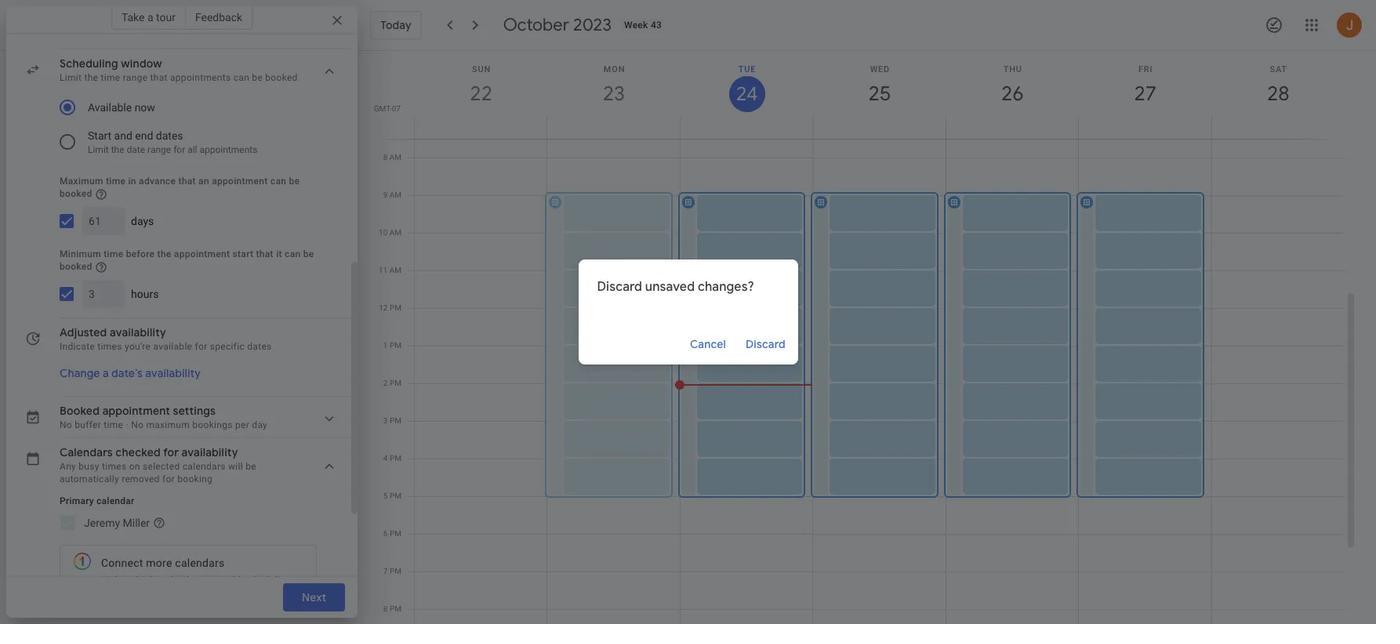 Task type: describe. For each thing, give the bounding box(es) containing it.
3 pm
[[383, 416, 401, 425]]

an
[[198, 176, 209, 187]]

and inside start and end dates limit the date range for all appointments
[[114, 129, 132, 142]]

1 column header from the left
[[414, 51, 548, 139]]

primary
[[60, 495, 94, 506]]

6 pm
[[383, 529, 401, 538]]

the inside start and end dates limit the date range for all appointments
[[111, 144, 124, 155]]

4 column header from the left
[[813, 51, 946, 139]]

multiple
[[122, 575, 157, 585]]

feedback button
[[186, 5, 253, 30]]

cancel
[[690, 337, 726, 351]]

07
[[392, 104, 401, 113]]

range inside scheduling window limit the time range that appointments can be booked
[[123, 72, 148, 83]]

be inside calendars checked for availability any busy times on selected calendars will be automatically removed for booking
[[246, 461, 256, 472]]

time for maximum
[[106, 176, 126, 187]]

limit inside start and end dates limit the date range for all appointments
[[88, 144, 109, 155]]

to
[[206, 575, 215, 585]]

am for 11 am
[[390, 266, 401, 274]]

8 am
[[383, 153, 401, 162]]

7
[[383, 567, 388, 576]]

9 am
[[383, 191, 401, 199]]

11 am
[[379, 266, 401, 274]]

removed
[[122, 473, 160, 484]]

the for window
[[84, 72, 98, 83]]

appointments inside start and end dates limit the date range for all appointments
[[200, 144, 258, 155]]

for inside start and end dates limit the date range for all appointments
[[173, 144, 185, 155]]

discard unsaved changes?
[[597, 279, 754, 295]]

checked
[[116, 445, 161, 459]]

calendar
[[96, 495, 134, 506]]

appointment inside minimum time before the appointment start that it can be booked
[[174, 248, 230, 259]]

discard for discard
[[746, 337, 785, 351]]

time for minimum
[[104, 248, 123, 259]]

for down "selected"
[[162, 473, 175, 484]]

am for 10 am
[[390, 228, 401, 237]]

you're
[[125, 341, 151, 352]]

discard for discard unsaved changes?
[[597, 279, 642, 295]]

booked for window
[[265, 72, 298, 83]]

today button
[[370, 11, 422, 39]]

start and end dates limit the date range for all appointments
[[88, 129, 258, 155]]

5
[[383, 492, 388, 500]]

scheduling
[[243, 575, 291, 585]]

appointments inside scheduling window limit the time range that appointments can be booked
[[170, 72, 231, 83]]

today
[[380, 18, 411, 32]]

will
[[228, 461, 243, 472]]

feedback
[[195, 11, 242, 24]]

dates inside adjusted availability indicate times you're available for specific dates
[[247, 341, 272, 352]]

limit inside scheduling window limit the time range that appointments can be booked
[[60, 72, 82, 83]]

jeremy
[[84, 516, 120, 529]]

4
[[383, 454, 388, 463]]

range inside start and end dates limit the date range for all appointments
[[147, 144, 171, 155]]

43
[[651, 20, 662, 31]]

next button
[[283, 583, 345, 612]]

for inside adjusted availability indicate times you're available for specific dates
[[195, 341, 207, 352]]

jeremy miller
[[84, 516, 150, 529]]

calendars checked for availability any busy times on selected calendars will be automatically removed for booking
[[60, 445, 256, 484]]

be inside minimum time before the appointment start that it can be booked
[[303, 248, 314, 259]]

available now
[[88, 101, 155, 114]]

minimum
[[60, 248, 101, 259]]

any
[[60, 461, 76, 472]]

adjusted
[[60, 325, 107, 339]]

advance
[[139, 176, 176, 187]]

2 pm
[[383, 379, 401, 387]]

scheduling
[[60, 56, 118, 71]]

can for window
[[233, 72, 249, 83]]

minimum time before the appointment start that it can be booked
[[60, 248, 314, 272]]

october
[[503, 14, 569, 36]]

available
[[153, 341, 192, 352]]

on
[[129, 461, 140, 472]]

Minimum amount of hours before the start of the appointment that it can be booked number field
[[89, 280, 118, 308]]

pm for 6 pm
[[390, 529, 401, 538]]

get
[[145, 587, 160, 598]]

pm for 5 pm
[[390, 492, 401, 500]]

specific
[[210, 341, 245, 352]]

8 for 8 pm
[[383, 605, 388, 613]]

a inside connect more calendars link multiple calendars to avoid scheduling conflicts. get this and more with a google one premium plan.
[[247, 587, 252, 598]]

automatically
[[60, 473, 119, 484]]

premium
[[121, 600, 161, 611]]

week 43
[[624, 20, 662, 31]]

pm for 4 pm
[[390, 454, 401, 463]]

date's
[[111, 366, 143, 380]]

miller
[[123, 516, 150, 529]]

availability for for
[[182, 445, 238, 459]]

october 2023
[[503, 14, 612, 36]]

availability inside adjusted availability indicate times you're available for specific dates
[[110, 325, 166, 339]]

am for 8 am
[[390, 153, 401, 162]]

all
[[188, 144, 197, 155]]

grid containing gmt-07
[[364, 51, 1357, 624]]

plan.
[[163, 600, 185, 611]]



Task type: vqa. For each thing, say whether or not it's contained in the screenshot.
appointment within MINIMUM TIME BEFORE THE APPOINTMENT START THAT IT CAN BE BOOKED
yes



Task type: locate. For each thing, give the bounding box(es) containing it.
1 pm
[[383, 341, 401, 350]]

for
[[173, 144, 185, 155], [195, 341, 207, 352], [163, 445, 179, 459], [162, 473, 175, 484]]

3 am from the top
[[390, 228, 401, 237]]

google
[[254, 587, 286, 598]]

a for take
[[147, 11, 153, 24]]

and right this
[[181, 587, 198, 598]]

a left date's
[[103, 366, 109, 380]]

calendars up booking
[[183, 461, 226, 472]]

times left on
[[102, 461, 127, 472]]

conflicts.
[[101, 587, 142, 598]]

discard
[[597, 279, 642, 295], [746, 337, 785, 351]]

scheduling window limit the time range that appointments can be booked
[[60, 56, 298, 83]]

appointment
[[212, 176, 268, 187], [174, 248, 230, 259]]

0 vertical spatial the
[[84, 72, 98, 83]]

and up date
[[114, 129, 132, 142]]

1 vertical spatial more
[[200, 587, 223, 598]]

changes?
[[698, 279, 754, 295]]

0 horizontal spatial more
[[146, 556, 172, 569]]

discard unsaved changes? alert dialog
[[578, 260, 798, 365]]

0 vertical spatial a
[[147, 11, 153, 24]]

0 vertical spatial dates
[[156, 129, 183, 142]]

discard inside discard 'button'
[[746, 337, 785, 351]]

calendars up to
[[175, 556, 225, 569]]

option group
[[53, 90, 323, 159]]

6 column header from the left
[[1078, 51, 1212, 139]]

range
[[123, 72, 148, 83], [147, 144, 171, 155]]

1 vertical spatial 8
[[383, 605, 388, 613]]

1 vertical spatial booked
[[60, 188, 92, 199]]

1 horizontal spatial more
[[200, 587, 223, 598]]

gmt-
[[374, 104, 392, 113]]

availability inside calendars checked for availability any busy times on selected calendars will be automatically removed for booking
[[182, 445, 238, 459]]

appointment left start
[[174, 248, 230, 259]]

pm for 8 pm
[[390, 605, 401, 613]]

the down scheduling on the left of the page
[[84, 72, 98, 83]]

1 horizontal spatial that
[[178, 176, 196, 187]]

time inside maximum time in advance that an appointment can be booked
[[106, 176, 126, 187]]

can down feedback button
[[233, 72, 249, 83]]

connect
[[101, 556, 143, 569]]

change
[[60, 366, 100, 380]]

discard left unsaved
[[597, 279, 642, 295]]

0 vertical spatial booked
[[265, 72, 298, 83]]

1 vertical spatial appointment
[[174, 248, 230, 259]]

1 vertical spatial and
[[181, 587, 198, 598]]

1 horizontal spatial discard
[[746, 337, 785, 351]]

4 pm
[[383, 454, 401, 463]]

time left before on the top of page
[[104, 248, 123, 259]]

can up it
[[270, 176, 286, 187]]

available
[[88, 101, 132, 114]]

take a tour
[[121, 11, 176, 24]]

with
[[225, 587, 244, 598]]

grid
[[364, 51, 1357, 624]]

8 up 9
[[383, 153, 388, 162]]

0 vertical spatial appointments
[[170, 72, 231, 83]]

start
[[88, 129, 111, 142]]

8
[[383, 153, 388, 162], [383, 605, 388, 613]]

the
[[84, 72, 98, 83], [111, 144, 124, 155], [157, 248, 171, 259]]

primary calendar
[[60, 495, 134, 506]]

7 pm from the top
[[390, 529, 401, 538]]

pm for 12 pm
[[390, 303, 401, 312]]

2 column header from the left
[[547, 51, 681, 139]]

a left tour at the left top of page
[[147, 11, 153, 24]]

1 horizontal spatial dates
[[247, 341, 272, 352]]

1 vertical spatial a
[[103, 366, 109, 380]]

maximum time in advance that an appointment can be booked
[[60, 176, 300, 199]]

connect more calendars link multiple calendars to avoid scheduling conflicts. get this and more with a google one premium plan.
[[101, 556, 291, 611]]

1 vertical spatial the
[[111, 144, 124, 155]]

1
[[383, 341, 388, 350]]

next
[[302, 590, 326, 605]]

booking
[[177, 473, 213, 484]]

1 pm from the top
[[390, 303, 401, 312]]

2 vertical spatial booked
[[60, 261, 92, 272]]

be inside maximum time in advance that an appointment can be booked
[[289, 176, 300, 187]]

appointments right all
[[200, 144, 258, 155]]

the left date
[[111, 144, 124, 155]]

a inside button
[[103, 366, 109, 380]]

the right before on the top of page
[[157, 248, 171, 259]]

one
[[101, 600, 119, 611]]

tour
[[156, 11, 176, 24]]

time down scheduling on the left of the page
[[101, 72, 120, 83]]

11
[[379, 266, 388, 274]]

can right it
[[285, 248, 301, 259]]

appointment inside maximum time in advance that an appointment can be booked
[[212, 176, 268, 187]]

4 pm from the top
[[390, 416, 401, 425]]

1 horizontal spatial and
[[181, 587, 198, 598]]

can for time
[[285, 248, 301, 259]]

dates inside start and end dates limit the date range for all appointments
[[156, 129, 183, 142]]

pm right 4
[[390, 454, 401, 463]]

2 horizontal spatial that
[[256, 248, 274, 259]]

3
[[383, 416, 388, 425]]

1 vertical spatial availability
[[145, 366, 201, 380]]

pm for 7 pm
[[390, 567, 401, 576]]

2023
[[573, 14, 612, 36]]

for up "selected"
[[163, 445, 179, 459]]

8 pm
[[383, 605, 401, 613]]

that inside scheduling window limit the time range that appointments can be booked
[[150, 72, 168, 83]]

0 vertical spatial limit
[[60, 72, 82, 83]]

0 vertical spatial discard
[[597, 279, 642, 295]]

cancel button
[[683, 325, 733, 363]]

window
[[121, 56, 162, 71]]

2 horizontal spatial a
[[247, 587, 252, 598]]

for left specific
[[195, 341, 207, 352]]

booked inside maximum time in advance that an appointment can be booked
[[60, 188, 92, 199]]

2 vertical spatial the
[[157, 248, 171, 259]]

this
[[162, 587, 179, 598]]

that down window
[[150, 72, 168, 83]]

0 horizontal spatial the
[[84, 72, 98, 83]]

can
[[233, 72, 249, 83], [270, 176, 286, 187], [285, 248, 301, 259]]

for left all
[[173, 144, 185, 155]]

a inside button
[[147, 11, 153, 24]]

1 vertical spatial limit
[[88, 144, 109, 155]]

that inside maximum time in advance that an appointment can be booked
[[178, 176, 196, 187]]

a for change
[[103, 366, 109, 380]]

indicate
[[60, 341, 95, 352]]

am for 9 am
[[390, 191, 401, 199]]

8 pm from the top
[[390, 567, 401, 576]]

a right with
[[247, 587, 252, 598]]

end
[[135, 129, 153, 142]]

that left it
[[256, 248, 274, 259]]

appointments down feedback
[[170, 72, 231, 83]]

7 column header from the left
[[1211, 51, 1345, 139]]

0 vertical spatial 8
[[383, 153, 388, 162]]

0 horizontal spatial that
[[150, 72, 168, 83]]

1 horizontal spatial the
[[111, 144, 124, 155]]

that for time
[[256, 248, 274, 259]]

1 vertical spatial dates
[[247, 341, 272, 352]]

7 pm
[[383, 567, 401, 576]]

1 vertical spatial that
[[178, 176, 196, 187]]

booked inside scheduling window limit the time range that appointments can be booked
[[265, 72, 298, 83]]

6 pm from the top
[[390, 492, 401, 500]]

discard button
[[739, 325, 792, 363]]

and
[[114, 129, 132, 142], [181, 587, 198, 598]]

pm
[[390, 303, 401, 312], [390, 341, 401, 350], [390, 379, 401, 387], [390, 416, 401, 425], [390, 454, 401, 463], [390, 492, 401, 500], [390, 529, 401, 538], [390, 567, 401, 576], [390, 605, 401, 613]]

0 vertical spatial time
[[101, 72, 120, 83]]

that for window
[[150, 72, 168, 83]]

0 horizontal spatial a
[[103, 366, 109, 380]]

0 vertical spatial times
[[97, 341, 122, 352]]

the inside scheduling window limit the time range that appointments can be booked
[[84, 72, 98, 83]]

limit down scheduling on the left of the page
[[60, 72, 82, 83]]

0 horizontal spatial limit
[[60, 72, 82, 83]]

5 pm
[[383, 492, 401, 500]]

week
[[624, 20, 648, 31]]

take a tour button
[[111, 5, 186, 30]]

can inside maximum time in advance that an appointment can be booked
[[270, 176, 286, 187]]

8 down "7"
[[383, 605, 388, 613]]

1 horizontal spatial limit
[[88, 144, 109, 155]]

it
[[276, 248, 282, 259]]

hours
[[131, 288, 159, 300]]

availability
[[110, 325, 166, 339], [145, 366, 201, 380], [182, 445, 238, 459]]

0 horizontal spatial dates
[[156, 129, 183, 142]]

dates right end
[[156, 129, 183, 142]]

appointment right an
[[212, 176, 268, 187]]

pm right "7"
[[390, 567, 401, 576]]

2 vertical spatial can
[[285, 248, 301, 259]]

avoid
[[217, 575, 241, 585]]

2 vertical spatial a
[[247, 587, 252, 598]]

availability up you're
[[110, 325, 166, 339]]

booked inside minimum time before the appointment start that it can be booked
[[60, 261, 92, 272]]

2 vertical spatial that
[[256, 248, 274, 259]]

0 vertical spatial calendars
[[183, 461, 226, 472]]

link
[[101, 575, 119, 585]]

Maximum days in advance that an appointment can be booked number field
[[89, 207, 118, 235]]

now
[[135, 101, 155, 114]]

5 column header from the left
[[945, 51, 1079, 139]]

be inside scheduling window limit the time range that appointments can be booked
[[252, 72, 263, 83]]

limit down start
[[88, 144, 109, 155]]

5 pm from the top
[[390, 454, 401, 463]]

pm right 12 in the left of the page
[[390, 303, 401, 312]]

calendars up this
[[160, 575, 203, 585]]

am up 9 am
[[390, 153, 401, 162]]

3 pm from the top
[[390, 379, 401, 387]]

pm right 2 at the bottom of page
[[390, 379, 401, 387]]

calendars
[[183, 461, 226, 472], [175, 556, 225, 569], [160, 575, 203, 585]]

in
[[128, 176, 136, 187]]

the inside minimum time before the appointment start that it can be booked
[[157, 248, 171, 259]]

1 am from the top
[[390, 153, 401, 162]]

more up multiple
[[146, 556, 172, 569]]

0 horizontal spatial discard
[[597, 279, 642, 295]]

0 vertical spatial can
[[233, 72, 249, 83]]

times left you're
[[97, 341, 122, 352]]

booked
[[265, 72, 298, 83], [60, 188, 92, 199], [60, 261, 92, 272]]

pm down 7 pm
[[390, 605, 401, 613]]

dates right specific
[[247, 341, 272, 352]]

change a date's availability
[[60, 366, 201, 380]]

8 for 8 am
[[383, 153, 388, 162]]

9
[[383, 191, 388, 199]]

availability down available
[[145, 366, 201, 380]]

am right 10
[[390, 228, 401, 237]]

am right 11
[[390, 266, 401, 274]]

pm for 1 pm
[[390, 341, 401, 350]]

10
[[379, 228, 388, 237]]

that inside minimum time before the appointment start that it can be booked
[[256, 248, 274, 259]]

more down to
[[200, 587, 223, 598]]

times inside adjusted availability indicate times you're available for specific dates
[[97, 341, 122, 352]]

1 vertical spatial discard
[[746, 337, 785, 351]]

2 pm from the top
[[390, 341, 401, 350]]

calendars
[[60, 445, 113, 459]]

change a date's availability button
[[53, 359, 207, 387]]

can inside minimum time before the appointment start that it can be booked
[[285, 248, 301, 259]]

2 horizontal spatial the
[[157, 248, 171, 259]]

pm right 1
[[390, 341, 401, 350]]

take
[[121, 11, 145, 24]]

and inside connect more calendars link multiple calendars to avoid scheduling conflicts. get this and more with a google one premium plan.
[[181, 587, 198, 598]]

0 vertical spatial that
[[150, 72, 168, 83]]

start
[[233, 248, 253, 259]]

range down window
[[123, 72, 148, 83]]

time left in
[[106, 176, 126, 187]]

availability up will
[[182, 445, 238, 459]]

maximum
[[60, 176, 103, 187]]

am right 9
[[390, 191, 401, 199]]

1 vertical spatial times
[[102, 461, 127, 472]]

unsaved
[[645, 279, 695, 295]]

pm for 3 pm
[[390, 416, 401, 425]]

days
[[131, 215, 154, 227]]

0 vertical spatial more
[[146, 556, 172, 569]]

time inside minimum time before the appointment start that it can be booked
[[104, 248, 123, 259]]

1 vertical spatial range
[[147, 144, 171, 155]]

column header
[[414, 51, 548, 139], [547, 51, 681, 139], [680, 51, 813, 139], [813, 51, 946, 139], [945, 51, 1079, 139], [1078, 51, 1212, 139], [1211, 51, 1345, 139]]

discard right 'cancel' button
[[746, 337, 785, 351]]

0 horizontal spatial and
[[114, 129, 132, 142]]

booked for time
[[60, 261, 92, 272]]

before
[[126, 248, 155, 259]]

1 vertical spatial time
[[106, 176, 126, 187]]

4 am from the top
[[390, 266, 401, 274]]

pm right 5
[[390, 492, 401, 500]]

12 pm
[[379, 303, 401, 312]]

2 vertical spatial availability
[[182, 445, 238, 459]]

a
[[147, 11, 153, 24], [103, 366, 109, 380], [247, 587, 252, 598]]

0 vertical spatial availability
[[110, 325, 166, 339]]

the for time
[[157, 248, 171, 259]]

1 vertical spatial appointments
[[200, 144, 258, 155]]

range down end
[[147, 144, 171, 155]]

pm for 2 pm
[[390, 379, 401, 387]]

9 pm from the top
[[390, 605, 401, 613]]

time inside scheduling window limit the time range that appointments can be booked
[[101, 72, 120, 83]]

pm right 6
[[390, 529, 401, 538]]

2 vertical spatial time
[[104, 248, 123, 259]]

10 am
[[379, 228, 401, 237]]

that left an
[[178, 176, 196, 187]]

3 column header from the left
[[680, 51, 813, 139]]

times inside calendars checked for availability any busy times on selected calendars will be automatically removed for booking
[[102, 461, 127, 472]]

be
[[252, 72, 263, 83], [289, 176, 300, 187], [303, 248, 314, 259], [246, 461, 256, 472]]

adjusted availability indicate times you're available for specific dates
[[60, 325, 272, 352]]

option group containing available now
[[53, 90, 323, 159]]

2 am from the top
[[390, 191, 401, 199]]

gmt-07
[[374, 104, 401, 113]]

0 vertical spatial range
[[123, 72, 148, 83]]

1 vertical spatial calendars
[[175, 556, 225, 569]]

2 8 from the top
[[383, 605, 388, 613]]

availability for date's
[[145, 366, 201, 380]]

1 vertical spatial can
[[270, 176, 286, 187]]

0 vertical spatial appointment
[[212, 176, 268, 187]]

calendars inside calendars checked for availability any busy times on selected calendars will be automatically removed for booking
[[183, 461, 226, 472]]

pm right the '3'
[[390, 416, 401, 425]]

0 vertical spatial and
[[114, 129, 132, 142]]

1 8 from the top
[[383, 153, 388, 162]]

1 horizontal spatial a
[[147, 11, 153, 24]]

availability inside button
[[145, 366, 201, 380]]

can inside scheduling window limit the time range that appointments can be booked
[[233, 72, 249, 83]]

selected
[[143, 461, 180, 472]]

2 vertical spatial calendars
[[160, 575, 203, 585]]



